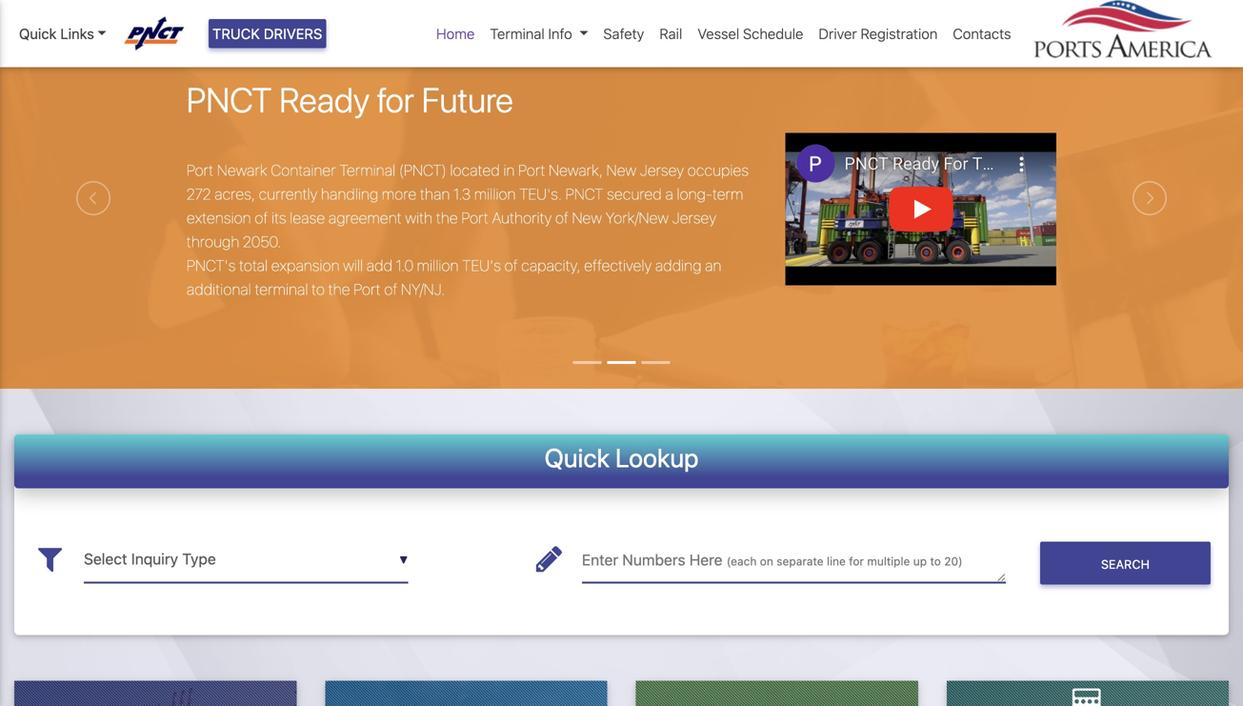 Task type: vqa. For each thing, say whether or not it's contained in the screenshot.
the bottommost Terminal
yes



Task type: describe. For each thing, give the bounding box(es) containing it.
drivers
[[264, 25, 322, 42]]

links
[[60, 25, 94, 42]]

to inside port newark container terminal (pnct) located in port newark, new jersey occupies 272 acres, currently handling more than 1.3 million teu's.                                 pnct secured a long-term extension of its lease agreement with the port authority of new york/new jersey through 2050. pnct's total expansion will add 1.0 million teu's of capacity,                                 effectively adding an additional terminal to the port of ny/nj.
[[312, 280, 325, 298]]

terminal
[[255, 280, 308, 298]]

1.3
[[454, 185, 471, 203]]

rail
[[660, 25, 683, 42]]

multiple
[[867, 555, 910, 568]]

newark,
[[549, 161, 603, 179]]

driver registration
[[819, 25, 938, 42]]

0 vertical spatial the
[[436, 209, 458, 227]]

authority
[[492, 209, 552, 227]]

port down 1.3
[[462, 209, 489, 227]]

port newark container terminal (pnct) located in port newark, new jersey occupies 272 acres, currently handling more than 1.3 million teu's.                                 pnct secured a long-term extension of its lease agreement with the port authority of new york/new jersey through 2050. pnct's total expansion will add 1.0 million teu's of capacity,                                 effectively adding an additional terminal to the port of ny/nj.
[[187, 161, 749, 298]]

registration
[[861, 25, 938, 42]]

ny/nj.
[[401, 280, 445, 298]]

a
[[665, 185, 673, 203]]

enter numbers here (each on separate line for multiple up to 20)
[[582, 551, 963, 569]]

than
[[420, 185, 450, 203]]

0 horizontal spatial the
[[328, 280, 350, 298]]

occupies
[[688, 161, 749, 179]]

0 vertical spatial million
[[474, 185, 516, 203]]

handling
[[321, 185, 378, 203]]

rail link
[[652, 15, 690, 52]]

expansion
[[271, 256, 340, 275]]

currently
[[259, 185, 318, 203]]

quick for quick links
[[19, 25, 57, 42]]

1 vertical spatial new
[[572, 209, 602, 227]]

of down teu's.
[[555, 209, 569, 227]]

truck
[[213, 25, 260, 42]]

vessel schedule
[[698, 25, 804, 42]]

safety
[[604, 25, 644, 42]]

0 vertical spatial jersey
[[640, 161, 684, 179]]

add
[[367, 256, 393, 275]]

on
[[760, 555, 774, 568]]

search
[[1101, 557, 1150, 571]]

0 horizontal spatial for
[[377, 79, 415, 119]]

numbers
[[623, 551, 686, 569]]

search button
[[1040, 542, 1211, 585]]

of right teu's
[[505, 256, 518, 275]]

adding
[[655, 256, 702, 275]]

effectively
[[584, 256, 652, 275]]

0 vertical spatial pnct
[[187, 79, 272, 119]]

lookup
[[616, 442, 699, 473]]

located
[[450, 161, 500, 179]]

long-
[[677, 185, 713, 203]]

york/new
[[606, 209, 669, 227]]

to inside enter numbers here (each on separate line for multiple up to 20)
[[930, 555, 941, 568]]

vessel schedule link
[[690, 15, 811, 52]]

with
[[405, 209, 433, 227]]

driver registration link
[[811, 15, 946, 52]]

vessel
[[698, 25, 740, 42]]

more
[[382, 185, 417, 203]]

pnct ready for future
[[187, 79, 513, 119]]

2050.
[[243, 233, 281, 251]]

will
[[343, 256, 363, 275]]



Task type: locate. For each thing, give the bounding box(es) containing it.
line
[[827, 555, 846, 568]]

terminal up handling
[[339, 161, 396, 179]]

home link
[[429, 15, 483, 52]]

port
[[187, 161, 214, 179], [518, 161, 545, 179], [462, 209, 489, 227], [354, 280, 381, 298]]

to down expansion
[[312, 280, 325, 298]]

acres,
[[214, 185, 255, 203]]

terminal left info
[[490, 25, 545, 42]]

0 vertical spatial quick
[[19, 25, 57, 42]]

quick lookup
[[545, 442, 699, 473]]

lease
[[290, 209, 325, 227]]

quick left lookup
[[545, 442, 610, 473]]

0 horizontal spatial quick
[[19, 25, 57, 42]]

safety link
[[596, 15, 652, 52]]

0 vertical spatial terminal
[[490, 25, 545, 42]]

0 horizontal spatial terminal
[[339, 161, 396, 179]]

pnct's
[[187, 256, 236, 275]]

1 vertical spatial to
[[930, 555, 941, 568]]

the down will
[[328, 280, 350, 298]]

terminal
[[490, 25, 545, 42], [339, 161, 396, 179]]

newark
[[217, 161, 267, 179]]

here
[[690, 551, 723, 569]]

to right up
[[930, 555, 941, 568]]

0 horizontal spatial to
[[312, 280, 325, 298]]

future
[[422, 79, 513, 119]]

1.0
[[396, 256, 414, 275]]

▼
[[399, 553, 408, 567]]

separate
[[777, 555, 824, 568]]

contacts
[[953, 25, 1011, 42]]

teu's
[[462, 256, 501, 275]]

capacity,
[[521, 256, 581, 275]]

1 vertical spatial million
[[417, 256, 459, 275]]

alert
[[0, 0, 1243, 8]]

0 horizontal spatial new
[[572, 209, 602, 227]]

1 horizontal spatial to
[[930, 555, 941, 568]]

an
[[705, 256, 722, 275]]

272
[[187, 185, 211, 203]]

info
[[548, 25, 572, 42]]

of
[[255, 209, 268, 227], [555, 209, 569, 227], [505, 256, 518, 275], [384, 280, 398, 298]]

container
[[271, 161, 336, 179]]

port down add on the left
[[354, 280, 381, 298]]

1 vertical spatial pnct
[[566, 185, 604, 203]]

0 vertical spatial new
[[607, 161, 637, 179]]

of down add on the left
[[384, 280, 398, 298]]

for right ready
[[377, 79, 415, 119]]

up
[[914, 555, 927, 568]]

through
[[187, 233, 239, 251]]

ready
[[279, 79, 370, 119]]

schedule
[[743, 25, 804, 42]]

home
[[436, 25, 475, 42]]

of left its
[[255, 209, 268, 227]]

new
[[607, 161, 637, 179], [572, 209, 602, 227]]

1 horizontal spatial the
[[436, 209, 458, 227]]

term
[[713, 185, 744, 203]]

1 horizontal spatial terminal
[[490, 25, 545, 42]]

quick for quick lookup
[[545, 442, 610, 473]]

terminal info
[[490, 25, 572, 42]]

1 vertical spatial jersey
[[672, 209, 717, 227]]

contacts link
[[946, 15, 1019, 52]]

new up secured
[[607, 161, 637, 179]]

0 vertical spatial to
[[312, 280, 325, 298]]

agreement
[[329, 209, 402, 227]]

its
[[271, 209, 286, 227]]

teu's.
[[519, 185, 562, 203]]

jersey down long-
[[672, 209, 717, 227]]

for right line
[[849, 555, 864, 568]]

20)
[[944, 555, 963, 568]]

port right in
[[518, 161, 545, 179]]

new down the "newark,"
[[572, 209, 602, 227]]

quick left links
[[19, 25, 57, 42]]

port up 272
[[187, 161, 214, 179]]

truck drivers link
[[209, 19, 326, 48]]

for
[[377, 79, 415, 119], [849, 555, 864, 568]]

1 horizontal spatial for
[[849, 555, 864, 568]]

the
[[436, 209, 458, 227], [328, 280, 350, 298]]

in
[[503, 161, 515, 179]]

0 horizontal spatial million
[[417, 256, 459, 275]]

enter
[[582, 551, 619, 569]]

terminal inside port newark container terminal (pnct) located in port newark, new jersey occupies 272 acres, currently handling more than 1.3 million teu's.                                 pnct secured a long-term extension of its lease agreement with the port authority of new york/new jersey through 2050. pnct's total expansion will add 1.0 million teu's of capacity,                                 effectively adding an additional terminal to the port of ny/nj.
[[339, 161, 396, 179]]

million
[[474, 185, 516, 203], [417, 256, 459, 275]]

million up ny/nj.
[[417, 256, 459, 275]]

to
[[312, 280, 325, 298], [930, 555, 941, 568]]

additional
[[187, 280, 251, 298]]

1 horizontal spatial pnct
[[566, 185, 604, 203]]

1 vertical spatial for
[[849, 555, 864, 568]]

secured
[[607, 185, 662, 203]]

for inside enter numbers here (each on separate line for multiple up to 20)
[[849, 555, 864, 568]]

extension
[[187, 209, 251, 227]]

quick links link
[[19, 23, 106, 44]]

1 horizontal spatial quick
[[545, 442, 610, 473]]

total
[[239, 256, 268, 275]]

None text field
[[84, 536, 408, 583], [582, 536, 1006, 583], [84, 536, 408, 583], [582, 536, 1006, 583]]

pnct down the "newark,"
[[566, 185, 604, 203]]

(each
[[727, 555, 757, 568]]

driver
[[819, 25, 857, 42]]

pnct ready for future image
[[0, 8, 1243, 496]]

(pnct)
[[399, 161, 447, 179]]

truck drivers
[[213, 25, 322, 42]]

jersey up a
[[640, 161, 684, 179]]

pnct down the truck
[[187, 79, 272, 119]]

million down in
[[474, 185, 516, 203]]

terminal info link
[[483, 15, 596, 52]]

the down than
[[436, 209, 458, 227]]

1 horizontal spatial million
[[474, 185, 516, 203]]

0 vertical spatial for
[[377, 79, 415, 119]]

1 vertical spatial quick
[[545, 442, 610, 473]]

1 horizontal spatial new
[[607, 161, 637, 179]]

jersey
[[640, 161, 684, 179], [672, 209, 717, 227]]

pnct
[[187, 79, 272, 119], [566, 185, 604, 203]]

pnct inside port newark container terminal (pnct) located in port newark, new jersey occupies 272 acres, currently handling more than 1.3 million teu's.                                 pnct secured a long-term extension of its lease agreement with the port authority of new york/new jersey through 2050. pnct's total expansion will add 1.0 million teu's of capacity,                                 effectively adding an additional terminal to the port of ny/nj.
[[566, 185, 604, 203]]

quick
[[19, 25, 57, 42], [545, 442, 610, 473]]

1 vertical spatial terminal
[[339, 161, 396, 179]]

1 vertical spatial the
[[328, 280, 350, 298]]

quick links
[[19, 25, 94, 42]]

0 horizontal spatial pnct
[[187, 79, 272, 119]]



